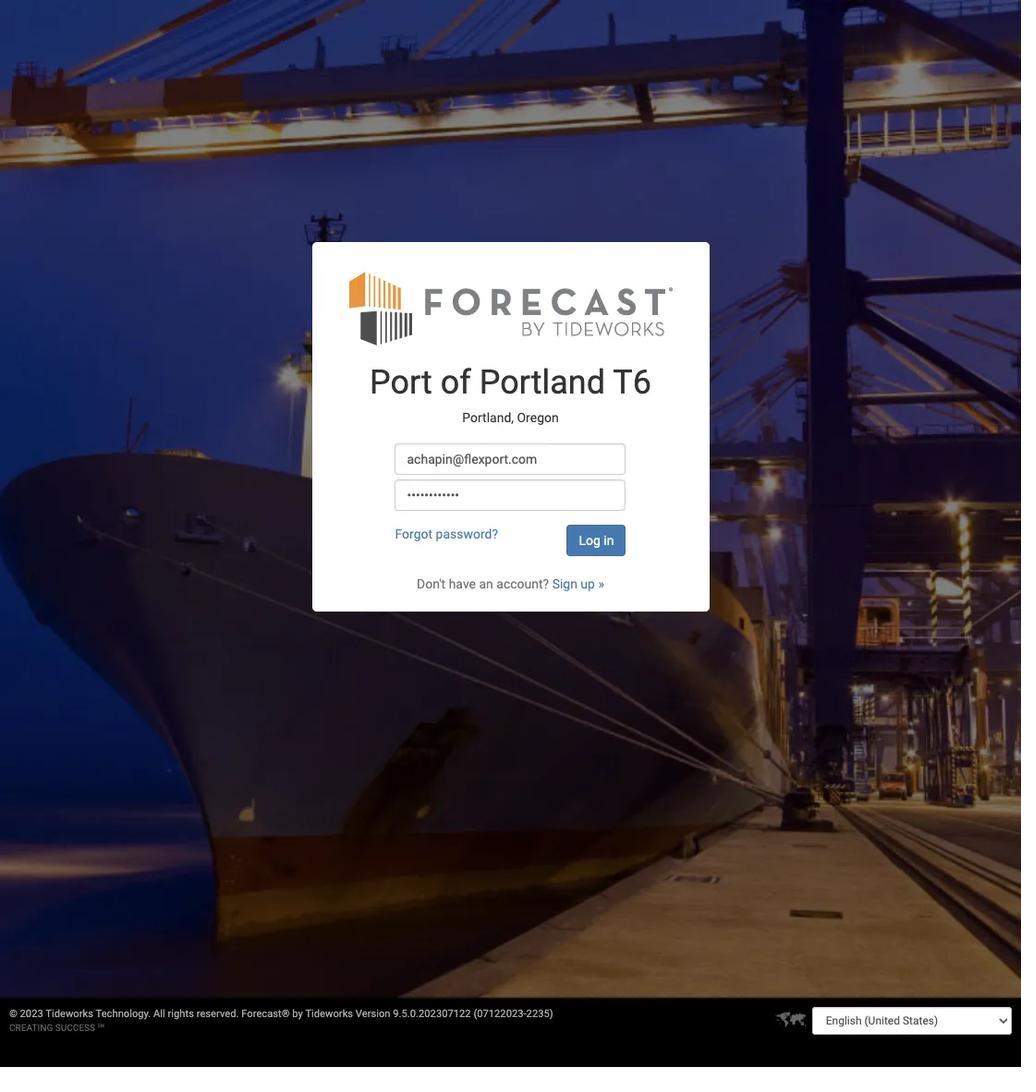 Task type: locate. For each thing, give the bounding box(es) containing it.
forecast® by tideworks image
[[349, 270, 672, 347]]

portland,
[[462, 410, 514, 425]]

©
[[9, 1008, 17, 1020]]

(07122023-
[[474, 1008, 526, 1020]]

success
[[55, 1023, 95, 1033]]

log
[[579, 533, 601, 548]]

password?
[[436, 527, 498, 542]]

have
[[449, 577, 476, 591]]

don't have an account? sign up »
[[417, 577, 604, 591]]

tideworks right by
[[305, 1008, 353, 1020]]

0 horizontal spatial tideworks
[[46, 1008, 93, 1020]]

in
[[604, 533, 614, 548]]

forgot password? link
[[395, 527, 498, 542]]

port of portland t6 portland, oregon
[[370, 363, 652, 425]]

an
[[479, 577, 493, 591]]

forgot password? log in
[[395, 527, 614, 548]]

tideworks up success
[[46, 1008, 93, 1020]]

all
[[153, 1008, 165, 1020]]

don't
[[417, 577, 446, 591]]

»
[[598, 577, 604, 591]]

1 horizontal spatial tideworks
[[305, 1008, 353, 1020]]

forecast®
[[241, 1008, 290, 1020]]

by
[[292, 1008, 303, 1020]]

up
[[581, 577, 595, 591]]

tideworks
[[46, 1008, 93, 1020], [305, 1008, 353, 1020]]

creating
[[9, 1023, 53, 1033]]



Task type: describe. For each thing, give the bounding box(es) containing it.
2 tideworks from the left
[[305, 1008, 353, 1020]]

t6
[[613, 363, 652, 402]]

reserved.
[[197, 1008, 239, 1020]]

sign
[[552, 577, 578, 591]]

2235)
[[526, 1008, 553, 1020]]

2023
[[20, 1008, 43, 1020]]

oregon
[[517, 410, 559, 425]]

log in button
[[567, 525, 626, 556]]

portland
[[479, 363, 605, 402]]

port
[[370, 363, 432, 402]]

1 tideworks from the left
[[46, 1008, 93, 1020]]

© 2023 tideworks technology. all rights reserved. forecast® by tideworks version 9.5.0.202307122 (07122023-2235) creating success ℠
[[9, 1008, 553, 1033]]

version
[[356, 1008, 391, 1020]]

Password password field
[[395, 480, 626, 511]]

rights
[[168, 1008, 194, 1020]]

account?
[[497, 577, 549, 591]]

forgot
[[395, 527, 433, 542]]

Email or username text field
[[395, 444, 626, 475]]

of
[[441, 363, 471, 402]]

9.5.0.202307122
[[393, 1008, 471, 1020]]

technology.
[[96, 1008, 151, 1020]]

℠
[[98, 1023, 105, 1033]]

sign up » link
[[552, 577, 604, 591]]



